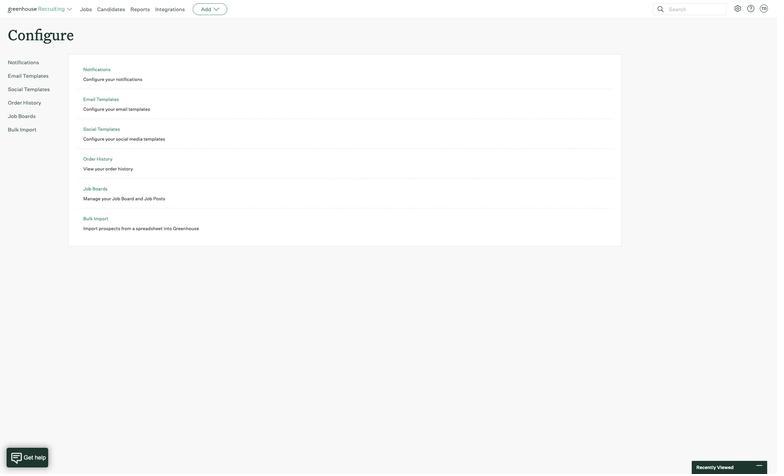 Task type: vqa. For each thing, say whether or not it's contained in the screenshot.


Task type: locate. For each thing, give the bounding box(es) containing it.
a
[[132, 225, 135, 231]]

0 vertical spatial order history
[[8, 99, 41, 106]]

job boards link
[[8, 112, 58, 120], [83, 186, 108, 192]]

0 horizontal spatial order
[[8, 99, 22, 106]]

bulk import link
[[8, 126, 58, 134], [83, 216, 108, 221]]

0 vertical spatial order
[[8, 99, 22, 106]]

0 vertical spatial job boards link
[[8, 112, 58, 120]]

your
[[105, 76, 115, 82], [105, 106, 115, 112], [105, 136, 115, 142], [95, 166, 104, 171], [102, 196, 111, 201]]

order
[[105, 166, 117, 171]]

1 vertical spatial email
[[83, 96, 95, 102]]

1 vertical spatial social templates
[[83, 126, 120, 132]]

0 vertical spatial bulk import link
[[8, 126, 58, 134]]

order
[[8, 99, 22, 106], [83, 156, 96, 162]]

into
[[164, 225, 172, 231]]

0 horizontal spatial notifications
[[8, 59, 39, 66]]

1 vertical spatial social
[[83, 126, 96, 132]]

your left the notifications
[[105, 76, 115, 82]]

configure
[[8, 25, 74, 44], [83, 76, 104, 82], [83, 106, 104, 112], [83, 136, 104, 142]]

social
[[8, 86, 23, 93], [83, 126, 96, 132]]

job boards
[[8, 113, 36, 119], [83, 186, 108, 192]]

0 horizontal spatial bulk import link
[[8, 126, 58, 134]]

1 horizontal spatial job boards
[[83, 186, 108, 192]]

email
[[8, 73, 22, 79], [83, 96, 95, 102]]

1 vertical spatial boards
[[92, 186, 108, 192]]

0 horizontal spatial bulk import
[[8, 126, 36, 133]]

1 vertical spatial bulk
[[83, 216, 93, 221]]

1 vertical spatial job boards link
[[83, 186, 108, 192]]

view
[[83, 166, 94, 171]]

1 vertical spatial bulk import link
[[83, 216, 108, 221]]

board
[[121, 196, 134, 201]]

0 vertical spatial notifications link
[[8, 58, 58, 66]]

your for order
[[95, 166, 104, 171]]

1 vertical spatial history
[[97, 156, 112, 162]]

0 vertical spatial bulk import
[[8, 126, 36, 133]]

0 vertical spatial order history link
[[8, 99, 58, 107]]

boards
[[18, 113, 36, 119], [92, 186, 108, 192]]

0 horizontal spatial email templates link
[[8, 72, 58, 80]]

0 vertical spatial email
[[8, 73, 22, 79]]

td
[[761, 6, 767, 11]]

notifications
[[8, 59, 39, 66], [83, 67, 111, 72]]

1 horizontal spatial order history link
[[83, 156, 112, 162]]

email templates
[[8, 73, 49, 79], [83, 96, 119, 102]]

1 horizontal spatial email templates link
[[83, 96, 119, 102]]

and
[[135, 196, 143, 201]]

0 vertical spatial notifications
[[8, 59, 39, 66]]

1 horizontal spatial job boards link
[[83, 186, 108, 192]]

templates right email
[[129, 106, 150, 112]]

templates
[[23, 73, 49, 79], [24, 86, 50, 93], [96, 96, 119, 102], [97, 126, 120, 132]]

1 vertical spatial email templates link
[[83, 96, 119, 102]]

0 horizontal spatial job boards link
[[8, 112, 58, 120]]

your left email
[[105, 106, 115, 112]]

1 vertical spatial social templates link
[[83, 126, 120, 132]]

1 vertical spatial bulk import
[[83, 216, 108, 221]]

import
[[20, 126, 36, 133], [94, 216, 108, 221], [83, 225, 98, 231]]

1 vertical spatial order history link
[[83, 156, 112, 162]]

configure for social templates
[[83, 136, 104, 142]]

templates right 'media'
[[144, 136, 165, 142]]

viewed
[[717, 465, 734, 470]]

your for notifications
[[105, 76, 115, 82]]

media
[[129, 136, 143, 142]]

0 horizontal spatial history
[[23, 99, 41, 106]]

0 vertical spatial templates
[[129, 106, 150, 112]]

your for email
[[105, 106, 115, 112]]

0 horizontal spatial email templates
[[8, 73, 49, 79]]

job
[[8, 113, 17, 119], [83, 186, 91, 192], [112, 196, 120, 201], [144, 196, 152, 201]]

0 vertical spatial social templates link
[[8, 85, 58, 93]]

0 horizontal spatial email
[[8, 73, 22, 79]]

order history link
[[8, 99, 58, 107], [83, 156, 112, 162]]

0 horizontal spatial social templates link
[[8, 85, 58, 93]]

1 horizontal spatial bulk import link
[[83, 216, 108, 221]]

add
[[201, 6, 211, 12]]

1 horizontal spatial notifications
[[83, 67, 111, 72]]

order history
[[8, 99, 41, 106], [83, 156, 112, 162]]

your left social
[[105, 136, 115, 142]]

greenhouse
[[173, 225, 199, 231]]

1 horizontal spatial bulk import
[[83, 216, 108, 221]]

bulk import
[[8, 126, 36, 133], [83, 216, 108, 221]]

0 horizontal spatial social templates
[[8, 86, 50, 93]]

recently viewed
[[696, 465, 734, 470]]

email templates link
[[8, 72, 58, 80], [83, 96, 119, 102]]

0 vertical spatial history
[[23, 99, 41, 106]]

Search text field
[[667, 4, 720, 14]]

0 vertical spatial job boards
[[8, 113, 36, 119]]

1 horizontal spatial order history
[[83, 156, 112, 162]]

history
[[23, 99, 41, 106], [97, 156, 112, 162]]

history
[[118, 166, 133, 171]]

configure your social media templates
[[83, 136, 165, 142]]

social templates link
[[8, 85, 58, 93], [83, 126, 120, 132]]

1 vertical spatial order history
[[83, 156, 112, 162]]

0 vertical spatial boards
[[18, 113, 36, 119]]

templates
[[129, 106, 150, 112], [144, 136, 165, 142]]

0 horizontal spatial job boards
[[8, 113, 36, 119]]

0 vertical spatial email templates link
[[8, 72, 58, 80]]

configure for notifications
[[83, 76, 104, 82]]

0 horizontal spatial order history link
[[8, 99, 58, 107]]

notifications
[[116, 76, 142, 82]]

2 vertical spatial import
[[83, 225, 98, 231]]

social templates
[[8, 86, 50, 93], [83, 126, 120, 132]]

your right the manage
[[102, 196, 111, 201]]

1 horizontal spatial notifications link
[[83, 67, 111, 72]]

notifications link
[[8, 58, 58, 66], [83, 67, 111, 72]]

0 horizontal spatial social
[[8, 86, 23, 93]]

1 vertical spatial order
[[83, 156, 96, 162]]

from
[[121, 225, 131, 231]]

0 vertical spatial social templates
[[8, 86, 50, 93]]

your right the 'view'
[[95, 166, 104, 171]]

1 horizontal spatial email templates
[[83, 96, 119, 102]]

1 horizontal spatial boards
[[92, 186, 108, 192]]

0 horizontal spatial boards
[[18, 113, 36, 119]]

bulk
[[8, 126, 19, 133], [83, 216, 93, 221]]

0 horizontal spatial bulk
[[8, 126, 19, 133]]

configure image
[[734, 5, 742, 12]]

1 vertical spatial notifications link
[[83, 67, 111, 72]]

td button
[[760, 5, 768, 12]]

your for job
[[102, 196, 111, 201]]



Task type: describe. For each thing, give the bounding box(es) containing it.
1 vertical spatial templates
[[144, 136, 165, 142]]

0 vertical spatial email templates
[[8, 73, 49, 79]]

social
[[116, 136, 128, 142]]

candidates link
[[97, 6, 125, 12]]

td button
[[759, 3, 769, 14]]

configure for email templates
[[83, 106, 104, 112]]

integrations link
[[155, 6, 185, 12]]

add button
[[193, 3, 227, 15]]

configure your notifications
[[83, 76, 142, 82]]

email
[[116, 106, 128, 112]]

1 horizontal spatial social templates
[[83, 126, 120, 132]]

1 horizontal spatial history
[[97, 156, 112, 162]]

0 vertical spatial import
[[20, 126, 36, 133]]

1 horizontal spatial social
[[83, 126, 96, 132]]

1 vertical spatial notifications
[[83, 67, 111, 72]]

0 vertical spatial social
[[8, 86, 23, 93]]

your for social
[[105, 136, 115, 142]]

prospects
[[99, 225, 120, 231]]

posts
[[153, 196, 165, 201]]

1 vertical spatial email templates
[[83, 96, 119, 102]]

0 horizontal spatial notifications link
[[8, 58, 58, 66]]

integrations
[[155, 6, 185, 12]]

import prospects from a spreadsheet into greenhouse
[[83, 225, 199, 231]]

configure your email templates
[[83, 106, 150, 112]]

manage your job board and job posts
[[83, 196, 165, 201]]

1 horizontal spatial email
[[83, 96, 95, 102]]

manage
[[83, 196, 101, 201]]

0 vertical spatial bulk
[[8, 126, 19, 133]]

view your order history
[[83, 166, 133, 171]]

jobs
[[80, 6, 92, 12]]

1 vertical spatial job boards
[[83, 186, 108, 192]]

recently
[[696, 465, 716, 470]]

social templates inside social templates link
[[8, 86, 50, 93]]

reports
[[130, 6, 150, 12]]

candidates
[[97, 6, 125, 12]]

1 vertical spatial import
[[94, 216, 108, 221]]

1 horizontal spatial bulk
[[83, 216, 93, 221]]

spreadsheet
[[136, 225, 163, 231]]

order inside 'link'
[[8, 99, 22, 106]]

0 horizontal spatial order history
[[8, 99, 41, 106]]

1 horizontal spatial social templates link
[[83, 126, 120, 132]]

reports link
[[130, 6, 150, 12]]

jobs link
[[80, 6, 92, 12]]

1 horizontal spatial order
[[83, 156, 96, 162]]

greenhouse recruiting image
[[8, 5, 67, 13]]



